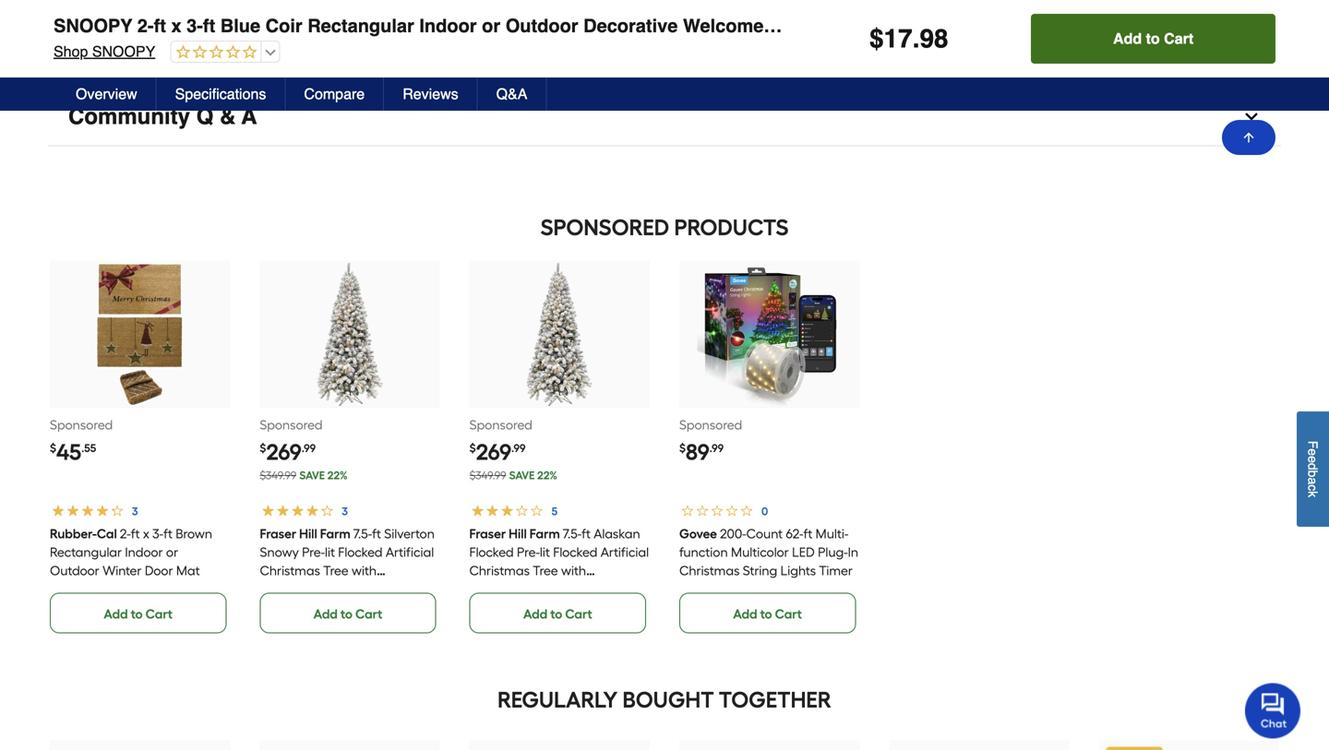 Task type: vqa. For each thing, say whether or not it's contained in the screenshot.
the .55
yes



Task type: locate. For each thing, give the bounding box(es) containing it.
snowy
[[260, 545, 299, 560]]

$
[[870, 24, 884, 54], [50, 442, 56, 455], [260, 442, 266, 455], [470, 442, 476, 455], [680, 442, 686, 455]]

3 add to cart link from the left
[[470, 593, 646, 634]]

2 .99 from the left
[[512, 442, 526, 455]]

0 horizontal spatial incandescent
[[260, 582, 339, 597]]

artificial for alaskan
[[601, 545, 649, 560]]

22% up 7.5-ft silverton snowy pre-lit flocked artificial christmas tree with incandescent lights
[[327, 469, 348, 482]]

christmas inside 7.5-ft alaskan flocked pre-lit flocked artificial christmas tree with incandescent lights
[[470, 563, 530, 579]]

0 horizontal spatial 3-
[[152, 526, 163, 542]]

1 horizontal spatial lights
[[552, 582, 588, 597]]

fraser hill farm 7.5-ft silverton snowy pre-lit flocked artificial christmas tree with incandescent lights image
[[278, 262, 422, 407]]

&
[[220, 104, 236, 129]]

q&a
[[496, 85, 528, 102]]

pre- inside 7.5-ft silverton snowy pre-lit flocked artificial christmas tree with incandescent lights
[[302, 545, 325, 560]]

reviews
[[68, 31, 157, 56], [403, 85, 459, 102]]

269 list item
[[260, 261, 440, 634], [470, 261, 650, 634]]

b
[[1306, 470, 1321, 478]]

$349.99 for 7.5-ft silverton snowy pre-lit flocked artificial christmas tree with incandescent lights
[[260, 469, 296, 482]]

mat left 17
[[817, 15, 849, 36]]

outdoor up q&a
[[506, 15, 578, 36]]

2 with from the left
[[561, 563, 587, 579]]

1 269 from the left
[[266, 439, 302, 466]]

2 horizontal spatial .99
[[710, 442, 724, 455]]

regularly bought together
[[498, 687, 832, 714]]

or
[[482, 15, 501, 36], [166, 545, 178, 560]]

0 horizontal spatial flocked
[[338, 545, 382, 560]]

cal
[[97, 526, 117, 542]]

or down brown
[[166, 545, 178, 560]]

christmas inside 7.5-ft silverton snowy pre-lit flocked artificial christmas tree with incandescent lights
[[260, 563, 320, 579]]

1 horizontal spatial christmas
[[470, 563, 530, 579]]

outdoor down rubber-
[[50, 563, 99, 579]]

1 horizontal spatial fraser
[[470, 526, 506, 542]]

0 vertical spatial door
[[769, 15, 812, 36]]

incandescent inside 7.5-ft alaskan flocked pre-lit flocked artificial christmas tree with incandescent lights
[[470, 582, 549, 597]]

southdeep products heading
[[48, 209, 1281, 246]]

1 horizontal spatial incandescent
[[470, 582, 549, 597]]

mat down brown
[[176, 563, 200, 579]]

fraser right silverton
[[470, 526, 506, 542]]

2 tree from the left
[[533, 563, 558, 579]]

$ 45 .55
[[50, 439, 96, 466]]

lights inside 200-count 62-ft multi- function multicolor led plug-in christmas string lights timer
[[781, 563, 816, 579]]

rectangular
[[308, 15, 414, 36], [50, 545, 122, 560]]

cart for 200-count 62-ft multi- function multicolor led plug-in christmas string lights timer
[[775, 606, 802, 622]]

1 horizontal spatial farm
[[530, 526, 560, 542]]

1 vertical spatial outdoor
[[50, 563, 99, 579]]

welcome
[[683, 15, 764, 36]]

2 fraser from the left
[[470, 526, 506, 542]]

add inside 45 list item
[[104, 606, 128, 622]]

snoopy
[[54, 15, 132, 36], [92, 43, 155, 60]]

1 vertical spatial mat
[[176, 563, 200, 579]]

200-count 62-ft multi- function multicolor led plug-in christmas string lights timer
[[680, 526, 859, 579]]

pre-
[[302, 545, 325, 560], [517, 545, 540, 560]]

1 horizontal spatial x
[[171, 15, 181, 36]]

2 farm from the left
[[530, 526, 560, 542]]

1 horizontal spatial artificial
[[601, 545, 649, 560]]

cart for 7.5-ft alaskan flocked pre-lit flocked artificial christmas tree with incandescent lights
[[565, 606, 592, 622]]

farm left alaskan
[[530, 526, 560, 542]]

0 horizontal spatial farm
[[320, 526, 350, 542]]

mat
[[817, 15, 849, 36], [176, 563, 200, 579]]

0 vertical spatial 3-
[[187, 15, 203, 36]]

door right the welcome
[[769, 15, 812, 36]]

artificial down alaskan
[[601, 545, 649, 560]]

e
[[1306, 449, 1321, 456], [1306, 456, 1321, 463]]

1 vertical spatial door
[[145, 563, 173, 579]]

$349.99 save 22% for 7.5-ft silverton snowy pre-lit flocked artificial christmas tree with incandescent lights
[[260, 469, 348, 482]]

1 christmas from the left
[[260, 563, 320, 579]]

add to cart link inside 45 list item
[[50, 593, 227, 634]]

0 horizontal spatial $ 269 .99
[[260, 439, 316, 466]]

0 horizontal spatial 269 list item
[[260, 261, 440, 634]]

2 $349.99 save 22% from the left
[[470, 469, 558, 482]]

2 flocked from the left
[[470, 545, 514, 560]]

0 horizontal spatial tree
[[323, 563, 348, 579]]

sponsored for 7.5-ft silverton snowy pre-lit flocked artificial christmas tree with incandescent lights
[[260, 417, 323, 433]]

with inside 7.5-ft silverton snowy pre-lit flocked artificial christmas tree with incandescent lights
[[352, 563, 377, 579]]

1 lit from the left
[[325, 545, 335, 560]]

reviews button up the community q & a button
[[48, 15, 1281, 73]]

1 $349.99 save 22% from the left
[[260, 469, 348, 482]]

1 fraser from the left
[[260, 526, 296, 542]]

christmas
[[260, 563, 320, 579], [470, 563, 530, 579], [680, 563, 740, 579]]

0 horizontal spatial with
[[352, 563, 377, 579]]

1 with from the left
[[352, 563, 377, 579]]

hill for snowy
[[299, 526, 317, 542]]

lit inside 7.5-ft alaskan flocked pre-lit flocked artificial christmas tree with incandescent lights
[[540, 545, 550, 560]]

decorative
[[584, 15, 678, 36]]

269 for 7.5-ft alaskan flocked pre-lit flocked artificial christmas tree with incandescent lights
[[476, 439, 512, 466]]

reviews up the "overview"
[[68, 31, 157, 56]]

0 horizontal spatial pre-
[[302, 545, 325, 560]]

17
[[884, 24, 913, 54]]

or inside 2-ft x 3-ft brown rectangular indoor or outdoor winter door mat
[[166, 545, 178, 560]]

rubber-cal 2-ft x 3-ft brown rectangular indoor or outdoor winter door mat image
[[68, 262, 212, 407]]

2 269 list item from the left
[[470, 261, 650, 634]]

artificial inside 7.5-ft alaskan flocked pre-lit flocked artificial christmas tree with incandescent lights
[[601, 545, 649, 560]]

chevron down image
[[1243, 107, 1261, 126]]

artificial
[[386, 545, 434, 560], [601, 545, 649, 560]]

2 christmas from the left
[[470, 563, 530, 579]]

1 $ 269 .99 from the left
[[260, 439, 316, 466]]

snoopy up the "overview"
[[92, 43, 155, 60]]

45 list item
[[50, 261, 230, 634]]

1 vertical spatial indoor
[[125, 545, 163, 560]]

0 horizontal spatial lit
[[325, 545, 335, 560]]

2- right cal
[[120, 526, 131, 542]]

0 horizontal spatial 269
[[266, 439, 302, 466]]

1 horizontal spatial $ 269 .99
[[470, 439, 526, 466]]

0 vertical spatial mat
[[817, 15, 849, 36]]

ft
[[154, 15, 166, 36], [203, 15, 215, 36], [131, 526, 140, 542], [163, 526, 172, 542], [372, 526, 381, 542], [582, 526, 591, 542], [804, 526, 813, 542]]

reviews down the snoopy 2-ft x 3-ft blue coir rectangular indoor or outdoor decorative welcome door mat
[[403, 85, 459, 102]]

0 horizontal spatial fraser hill farm
[[260, 526, 350, 542]]

overview
[[76, 85, 137, 102]]

7.5- inside 7.5-ft silverton snowy pre-lit flocked artificial christmas tree with incandescent lights
[[353, 526, 372, 542]]

7.5- left silverton
[[353, 526, 372, 542]]

cart inside 45 list item
[[146, 606, 173, 622]]

1 horizontal spatial lit
[[540, 545, 550, 560]]

1 horizontal spatial flocked
[[470, 545, 514, 560]]

0 horizontal spatial 2-
[[120, 526, 131, 542]]

3- inside 2-ft x 3-ft brown rectangular indoor or outdoor winter door mat
[[152, 526, 163, 542]]

blue
[[220, 15, 260, 36]]

0 horizontal spatial lights
[[342, 582, 378, 597]]

3- left brown
[[152, 526, 163, 542]]

2 fraser hill farm from the left
[[470, 526, 560, 542]]

rectangular inside 2-ft x 3-ft brown rectangular indoor or outdoor winter door mat
[[50, 545, 122, 560]]

3- left blue
[[187, 15, 203, 36]]

0 vertical spatial 2-
[[137, 15, 154, 36]]

fraser hill farm
[[260, 526, 350, 542], [470, 526, 560, 542]]

0 horizontal spatial $349.99 save 22%
[[260, 469, 348, 482]]

3 christmas from the left
[[680, 563, 740, 579]]

0 horizontal spatial christmas
[[260, 563, 320, 579]]

1 horizontal spatial .99
[[512, 442, 526, 455]]

fraser for 7.5-ft alaskan flocked pre-lit flocked artificial christmas tree with incandescent lights
[[470, 526, 506, 542]]

1 22% from the left
[[327, 469, 348, 482]]

rubber-
[[50, 526, 97, 542]]

reviews button
[[48, 15, 1281, 73], [384, 78, 478, 111]]

1 vertical spatial x
[[143, 526, 149, 542]]

incandescent for flocked
[[470, 582, 549, 597]]

zero stars image down blue
[[171, 44, 257, 61]]

.99 for 7.5-ft alaskan flocked pre-lit flocked artificial christmas tree with incandescent lights
[[512, 442, 526, 455]]

ft up led
[[804, 526, 813, 542]]

1 horizontal spatial rectangular
[[308, 15, 414, 36]]

0 horizontal spatial or
[[166, 545, 178, 560]]

led
[[792, 545, 815, 560]]

$349.99
[[260, 469, 296, 482], [470, 469, 506, 482]]

2 269 from the left
[[476, 439, 512, 466]]

lights inside 7.5-ft silverton snowy pre-lit flocked artificial christmas tree with incandescent lights
[[342, 582, 378, 597]]

zero stars image
[[157, 34, 270, 57], [171, 44, 257, 61]]

1 vertical spatial 3-
[[152, 526, 163, 542]]

.99
[[302, 442, 316, 455], [512, 442, 526, 455], [710, 442, 724, 455]]

indoor
[[420, 15, 477, 36], [125, 545, 163, 560]]

1 horizontal spatial fraser hill farm
[[470, 526, 560, 542]]

1 horizontal spatial 7.5-
[[563, 526, 582, 542]]

7.5- for alaskan
[[563, 526, 582, 542]]

269
[[266, 439, 302, 466], [476, 439, 512, 466]]

89
[[686, 439, 710, 466]]

to for 7.5-ft silverton snowy pre-lit flocked artificial christmas tree with incandescent lights
[[341, 606, 353, 622]]

1 horizontal spatial 269
[[476, 439, 512, 466]]

artificial for silverton
[[386, 545, 434, 560]]

4 add to cart link from the left
[[680, 593, 856, 634]]

add to cart link inside 89 list item
[[680, 593, 856, 634]]

.99 inside "$ 89 .99"
[[710, 442, 724, 455]]

add to cart inside 89 list item
[[733, 606, 802, 622]]

farm
[[320, 526, 350, 542], [530, 526, 560, 542]]

0 vertical spatial reviews button
[[48, 15, 1281, 73]]

pre- inside 7.5-ft alaskan flocked pre-lit flocked artificial christmas tree with incandescent lights
[[517, 545, 540, 560]]

lights for alaskan
[[552, 582, 588, 597]]

0 horizontal spatial fraser
[[260, 526, 296, 542]]

x left blue
[[171, 15, 181, 36]]

1 horizontal spatial $349.99
[[470, 469, 506, 482]]

regularly
[[498, 687, 618, 714]]

1 horizontal spatial pre-
[[517, 545, 540, 560]]

2 7.5- from the left
[[563, 526, 582, 542]]

door
[[769, 15, 812, 36], [145, 563, 173, 579]]

2 horizontal spatial lights
[[781, 563, 816, 579]]

artificial down silverton
[[386, 545, 434, 560]]

2 artificial from the left
[[601, 545, 649, 560]]

1 pre- from the left
[[302, 545, 325, 560]]

or up q&a
[[482, 15, 501, 36]]

2 save from the left
[[509, 469, 535, 482]]

e up the d in the bottom of the page
[[1306, 449, 1321, 456]]

ft left silverton
[[372, 526, 381, 542]]

$349.99 save 22%
[[260, 469, 348, 482], [470, 469, 558, 482]]

save for flocked
[[509, 469, 535, 482]]

0 horizontal spatial outdoor
[[50, 563, 99, 579]]

outdoor
[[506, 15, 578, 36], [50, 563, 99, 579]]

0 horizontal spatial mat
[[176, 563, 200, 579]]

plug-
[[818, 545, 848, 560]]

1 horizontal spatial 22%
[[537, 469, 558, 482]]

1 vertical spatial 2-
[[120, 526, 131, 542]]

add inside "button"
[[1113, 30, 1142, 47]]

0 horizontal spatial .99
[[302, 442, 316, 455]]

add to cart link down string
[[680, 593, 856, 634]]

rectangular up compare
[[308, 15, 414, 36]]

tree
[[323, 563, 348, 579], [533, 563, 558, 579]]

0 horizontal spatial 22%
[[327, 469, 348, 482]]

ft left blue
[[203, 15, 215, 36]]

add
[[1113, 30, 1142, 47], [104, 606, 128, 622], [314, 606, 338, 622], [523, 606, 548, 622], [733, 606, 758, 622]]

1 flocked from the left
[[338, 545, 382, 560]]

.
[[913, 24, 920, 54]]

2 22% from the left
[[537, 469, 558, 482]]

2 horizontal spatial christmas
[[680, 563, 740, 579]]

to
[[1146, 30, 1160, 47], [131, 606, 143, 622], [341, 606, 353, 622], [551, 606, 563, 622], [760, 606, 772, 622]]

1 vertical spatial or
[[166, 545, 178, 560]]

1 7.5- from the left
[[353, 526, 372, 542]]

sponsored inside 89 list item
[[680, 417, 742, 433]]

3 flocked from the left
[[553, 545, 598, 560]]

reviews button down the snoopy 2-ft x 3-ft blue coir rectangular indoor or outdoor decorative welcome door mat
[[384, 78, 478, 111]]

tree inside 7.5-ft silverton snowy pre-lit flocked artificial christmas tree with incandescent lights
[[323, 563, 348, 579]]

$ 269 .99 for 7.5-ft silverton snowy pre-lit flocked artificial christmas tree with incandescent lights
[[260, 439, 316, 466]]

lit
[[325, 545, 335, 560], [540, 545, 550, 560]]

1 horizontal spatial hill
[[509, 526, 527, 542]]

1 $349.99 from the left
[[260, 469, 296, 482]]

1 incandescent from the left
[[260, 582, 339, 597]]

0 vertical spatial reviews
[[68, 31, 157, 56]]

0 horizontal spatial rectangular
[[50, 545, 122, 560]]

2 $349.99 from the left
[[470, 469, 506, 482]]

1 horizontal spatial tree
[[533, 563, 558, 579]]

rubber-cal
[[50, 526, 117, 542]]

add to cart link up regularly
[[470, 593, 646, 634]]

1 artificial from the left
[[386, 545, 434, 560]]

2 horizontal spatial flocked
[[553, 545, 598, 560]]

1 fraser hill farm from the left
[[260, 526, 350, 542]]

community
[[68, 104, 190, 129]]

cart inside 89 list item
[[775, 606, 802, 622]]

ft left alaskan
[[582, 526, 591, 542]]

.99 for 7.5-ft silverton snowy pre-lit flocked artificial christmas tree with incandescent lights
[[302, 442, 316, 455]]

lights inside 7.5-ft alaskan flocked pre-lit flocked artificial christmas tree with incandescent lights
[[552, 582, 588, 597]]

2- up shop snoopy
[[137, 15, 154, 36]]

1 e from the top
[[1306, 449, 1321, 456]]

community q & a button
[[48, 88, 1281, 146]]

farm for snowy
[[320, 526, 350, 542]]

1 horizontal spatial mat
[[817, 15, 849, 36]]

22% for silverton
[[327, 469, 348, 482]]

add to cart link
[[50, 593, 227, 634], [260, 593, 436, 634], [470, 593, 646, 634], [680, 593, 856, 634]]

door right winter
[[145, 563, 173, 579]]

7.5- left alaskan
[[563, 526, 582, 542]]

0 vertical spatial x
[[171, 15, 181, 36]]

tree for flocked
[[533, 563, 558, 579]]

christmas for flocked
[[470, 563, 530, 579]]

1 add to cart link from the left
[[50, 593, 227, 634]]

3 .99 from the left
[[710, 442, 724, 455]]

add to cart link down winter
[[50, 593, 227, 634]]

f e e d b a c k
[[1306, 441, 1321, 498]]

fraser hill farm for snowy
[[260, 526, 350, 542]]

7.5-ft silverton snowy pre-lit flocked artificial christmas tree with incandescent lights
[[260, 526, 435, 597]]

1 horizontal spatial indoor
[[420, 15, 477, 36]]

2 pre- from the left
[[517, 545, 540, 560]]

tree inside 7.5-ft alaskan flocked pre-lit flocked artificial christmas tree with incandescent lights
[[533, 563, 558, 579]]

0 horizontal spatial $349.99
[[260, 469, 296, 482]]

1 hill from the left
[[299, 526, 317, 542]]

2 hill from the left
[[509, 526, 527, 542]]

fraser
[[260, 526, 296, 542], [470, 526, 506, 542]]

to inside 89 list item
[[760, 606, 772, 622]]

1 horizontal spatial door
[[769, 15, 812, 36]]

timer
[[819, 563, 853, 579]]

2- inside 2-ft x 3-ft brown rectangular indoor or outdoor winter door mat
[[120, 526, 131, 542]]

a
[[1306, 478, 1321, 485]]

7.5- inside 7.5-ft alaskan flocked pre-lit flocked artificial christmas tree with incandescent lights
[[563, 526, 582, 542]]

products
[[674, 214, 789, 241]]

fraser for 7.5-ft silverton snowy pre-lit flocked artificial christmas tree with incandescent lights
[[260, 526, 296, 542]]

1 horizontal spatial save
[[509, 469, 535, 482]]

1 horizontal spatial $349.99 save 22%
[[470, 469, 558, 482]]

govee
[[680, 526, 717, 542]]

0 horizontal spatial hill
[[299, 526, 317, 542]]

1 horizontal spatial outdoor
[[506, 15, 578, 36]]

with inside 7.5-ft alaskan flocked pre-lit flocked artificial christmas tree with incandescent lights
[[561, 563, 587, 579]]

1 horizontal spatial with
[[561, 563, 587, 579]]

count
[[747, 526, 783, 542]]

0 vertical spatial or
[[482, 15, 501, 36]]

$ 17 . 98
[[870, 24, 949, 54]]

farm left silverton
[[320, 526, 350, 542]]

0 horizontal spatial save
[[299, 469, 325, 482]]

1 .99 from the left
[[302, 442, 316, 455]]

lit inside 7.5-ft silverton snowy pre-lit flocked artificial christmas tree with incandescent lights
[[325, 545, 335, 560]]

x right cal
[[143, 526, 149, 542]]

snoopy up shop snoopy
[[54, 15, 132, 36]]

sponsored for 7.5-ft alaskan flocked pre-lit flocked artificial christmas tree with incandescent lights
[[470, 417, 533, 433]]

45
[[56, 439, 81, 466]]

1 tree from the left
[[323, 563, 348, 579]]

sponsored
[[541, 214, 670, 241], [50, 417, 113, 433], [260, 417, 323, 433], [470, 417, 533, 433], [680, 417, 742, 433]]

2 lit from the left
[[540, 545, 550, 560]]

0 horizontal spatial door
[[145, 563, 173, 579]]

$ 269 .99
[[260, 439, 316, 466], [470, 439, 526, 466]]

1 vertical spatial reviews
[[403, 85, 459, 102]]

2-ft x 3-ft brown rectangular indoor or outdoor winter door mat
[[50, 526, 212, 579]]

0 vertical spatial outdoor
[[506, 15, 578, 36]]

2 incandescent from the left
[[470, 582, 549, 597]]

0 horizontal spatial artificial
[[386, 545, 434, 560]]

artificial inside 7.5-ft silverton snowy pre-lit flocked artificial christmas tree with incandescent lights
[[386, 545, 434, 560]]

rectangular down rubber-cal
[[50, 545, 122, 560]]

cart inside the add to cart "button"
[[1164, 30, 1194, 47]]

0 horizontal spatial indoor
[[125, 545, 163, 560]]

2 $ 269 .99 from the left
[[470, 439, 526, 466]]

d
[[1306, 463, 1321, 470]]

flocked inside 7.5-ft silverton snowy pre-lit flocked artificial christmas tree with incandescent lights
[[338, 545, 382, 560]]

sponsored inside 45 list item
[[50, 417, 113, 433]]

save
[[299, 469, 325, 482], [509, 469, 535, 482]]

multicolor
[[731, 545, 789, 560]]

specifications
[[175, 85, 266, 102]]

cart
[[1164, 30, 1194, 47], [146, 606, 173, 622], [355, 606, 383, 622], [565, 606, 592, 622], [775, 606, 802, 622]]

lit for flocked
[[540, 545, 550, 560]]

2-
[[137, 15, 154, 36], [120, 526, 131, 542]]

incandescent inside 7.5-ft silverton snowy pre-lit flocked artificial christmas tree with incandescent lights
[[260, 582, 339, 597]]

flocked
[[338, 545, 382, 560], [470, 545, 514, 560], [553, 545, 598, 560]]

flocked for snowy
[[338, 545, 382, 560]]

1 horizontal spatial or
[[482, 15, 501, 36]]

2 add to cart link from the left
[[260, 593, 436, 634]]

string
[[743, 563, 778, 579]]

fraser up snowy
[[260, 526, 296, 542]]

farm for flocked
[[530, 526, 560, 542]]

0 horizontal spatial x
[[143, 526, 149, 542]]

e up b in the bottom right of the page
[[1306, 456, 1321, 463]]

add to cart link for flocked
[[470, 593, 646, 634]]

1 horizontal spatial 269 list item
[[470, 261, 650, 634]]

0 horizontal spatial 7.5-
[[353, 526, 372, 542]]

fraser hill farm 7.5-ft alaskan flocked pre-lit flocked artificial christmas tree with incandescent lights image
[[488, 262, 632, 407]]

add to cart
[[1113, 30, 1194, 47], [104, 606, 173, 622], [314, 606, 383, 622], [523, 606, 592, 622], [733, 606, 802, 622]]

zero stars image up specifications
[[157, 34, 270, 57]]

22% up 7.5-ft alaskan flocked pre-lit flocked artificial christmas tree with incandescent lights
[[537, 469, 558, 482]]

to inside 45 list item
[[131, 606, 143, 622]]

1 farm from the left
[[320, 526, 350, 542]]

1 horizontal spatial 3-
[[187, 15, 203, 36]]

1 save from the left
[[299, 469, 325, 482]]

add to cart inside 45 list item
[[104, 606, 173, 622]]

0 vertical spatial rectangular
[[308, 15, 414, 36]]

bought
[[623, 687, 714, 714]]

add inside 89 list item
[[733, 606, 758, 622]]

x
[[171, 15, 181, 36], [143, 526, 149, 542]]

add to cart link down snowy
[[260, 593, 436, 634]]

1 vertical spatial rectangular
[[50, 545, 122, 560]]



Task type: describe. For each thing, give the bounding box(es) containing it.
to for 2-ft x 3-ft brown rectangular indoor or outdoor winter door mat
[[131, 606, 143, 622]]

shop
[[54, 43, 88, 60]]

christmas for snowy
[[260, 563, 320, 579]]

0 vertical spatial snoopy
[[54, 15, 132, 36]]

ft inside 200-count 62-ft multi- function multicolor led plug-in christmas string lights timer
[[804, 526, 813, 542]]

brown
[[176, 526, 212, 542]]

outdoor inside 2-ft x 3-ft brown rectangular indoor or outdoor winter door mat
[[50, 563, 99, 579]]

1 horizontal spatial 2-
[[137, 15, 154, 36]]

f e e d b a c k button
[[1297, 412, 1329, 527]]

christmas inside 200-count 62-ft multi- function multicolor led plug-in christmas string lights timer
[[680, 563, 740, 579]]

1 vertical spatial reviews button
[[384, 78, 478, 111]]

1 vertical spatial snoopy
[[92, 43, 155, 60]]

with for alaskan
[[561, 563, 587, 579]]

together
[[719, 687, 832, 714]]

govee 200-count 62-ft multi-function multicolor led plug-in christmas string lights timer image
[[698, 262, 842, 407]]

multi-
[[816, 526, 849, 542]]

$ inside "$ 89 .99"
[[680, 442, 686, 455]]

flocked for flocked
[[553, 545, 598, 560]]

$349.99 for 7.5-ft alaskan flocked pre-lit flocked artificial christmas tree with incandescent lights
[[470, 469, 506, 482]]

$349.99 save 22% for 7.5-ft alaskan flocked pre-lit flocked artificial christmas tree with incandescent lights
[[470, 469, 558, 482]]

ft left brown
[[163, 526, 172, 542]]

tree for snowy
[[323, 563, 348, 579]]

0 vertical spatial indoor
[[420, 15, 477, 36]]

specifications button
[[157, 78, 286, 111]]

22% for alaskan
[[537, 469, 558, 482]]

ft inside 7.5-ft silverton snowy pre-lit flocked artificial christmas tree with incandescent lights
[[372, 526, 381, 542]]

in
[[848, 545, 859, 560]]

.55
[[81, 442, 96, 455]]

save for snowy
[[299, 469, 325, 482]]

compare button
[[286, 78, 384, 111]]

cart for 2-ft x 3-ft brown rectangular indoor or outdoor winter door mat
[[146, 606, 173, 622]]

chat invite button image
[[1245, 683, 1302, 739]]

7.5- for silverton
[[353, 526, 372, 542]]

fraser hill farm for flocked
[[470, 526, 560, 542]]

ft up shop snoopy
[[154, 15, 166, 36]]

sponsored for 2-ft x 3-ft brown rectangular indoor or outdoor winter door mat
[[50, 417, 113, 433]]

89 list item
[[680, 261, 860, 634]]

269 for 7.5-ft silverton snowy pre-lit flocked artificial christmas tree with incandescent lights
[[266, 439, 302, 466]]

7.5-ft alaskan flocked pre-lit flocked artificial christmas tree with incandescent lights
[[470, 526, 649, 597]]

1 269 list item from the left
[[260, 261, 440, 634]]

c
[[1306, 485, 1321, 491]]

sponsored inside southdeep products heading
[[541, 214, 670, 241]]

200-
[[720, 526, 747, 542]]

62-
[[786, 526, 804, 542]]

1 horizontal spatial reviews
[[403, 85, 459, 102]]

lit for snowy
[[325, 545, 335, 560]]

incandescent for snowy
[[260, 582, 339, 597]]

door inside 2-ft x 3-ft brown rectangular indoor or outdoor winter door mat
[[145, 563, 173, 579]]

alaskan
[[594, 526, 641, 542]]

coir
[[266, 15, 303, 36]]

shop snoopy
[[54, 43, 155, 60]]

k
[[1306, 491, 1321, 498]]

q&a button
[[478, 78, 547, 111]]

cart for 7.5-ft silverton snowy pre-lit flocked artificial christmas tree with incandescent lights
[[355, 606, 383, 622]]

add to cart inside "button"
[[1113, 30, 1194, 47]]

98
[[920, 24, 949, 54]]

with for silverton
[[352, 563, 377, 579]]

overview button
[[57, 78, 157, 111]]

$ 89 .99
[[680, 439, 724, 466]]

ft right cal
[[131, 526, 140, 542]]

zero stars image inside reviews button
[[157, 34, 270, 57]]

add to cart for 2-ft x 3-ft brown rectangular indoor or outdoor winter door mat
[[104, 606, 173, 622]]

sponsored for 200-count 62-ft multi- function multicolor led plug-in christmas string lights timer
[[680, 417, 742, 433]]

$ 269 .99 for 7.5-ft alaskan flocked pre-lit flocked artificial christmas tree with incandescent lights
[[470, 439, 526, 466]]

add for 7.5-ft silverton snowy pre-lit flocked artificial christmas tree with incandescent lights
[[314, 606, 338, 622]]

to for 7.5-ft alaskan flocked pre-lit flocked artificial christmas tree with incandescent lights
[[551, 606, 563, 622]]

arrow up image
[[1242, 130, 1257, 145]]

add to cart link for 3-
[[50, 593, 227, 634]]

compare
[[304, 85, 365, 102]]

function
[[680, 545, 728, 560]]

lights for silverton
[[342, 582, 378, 597]]

to inside "button"
[[1146, 30, 1160, 47]]

x inside 2-ft x 3-ft brown rectangular indoor or outdoor winter door mat
[[143, 526, 149, 542]]

mat inside 2-ft x 3-ft brown rectangular indoor or outdoor winter door mat
[[176, 563, 200, 579]]

winter
[[103, 563, 142, 579]]

to for 200-count 62-ft multi- function multicolor led plug-in christmas string lights timer
[[760, 606, 772, 622]]

silverton
[[384, 526, 435, 542]]

add to cart for 7.5-ft alaskan flocked pre-lit flocked artificial christmas tree with incandescent lights
[[523, 606, 592, 622]]

$ inside $ 45 .55
[[50, 442, 56, 455]]

add for 200-count 62-ft multi- function multicolor led plug-in christmas string lights timer
[[733, 606, 758, 622]]

2 e from the top
[[1306, 456, 1321, 463]]

add to cart for 200-count 62-ft multi- function multicolor led plug-in christmas string lights timer
[[733, 606, 802, 622]]

add to cart link for ft
[[680, 593, 856, 634]]

add to cart link for snowy
[[260, 593, 436, 634]]

sponsored products
[[541, 214, 789, 241]]

f
[[1306, 441, 1321, 449]]

hill for flocked
[[509, 526, 527, 542]]

add to cart button
[[1031, 14, 1276, 64]]

lights for 62-
[[781, 563, 816, 579]]

add for 2-ft x 3-ft brown rectangular indoor or outdoor winter door mat
[[104, 606, 128, 622]]

community q & a
[[68, 104, 257, 129]]

pre- for snowy
[[302, 545, 325, 560]]

q
[[196, 104, 214, 129]]

snoopy 2-ft x 3-ft blue coir rectangular indoor or outdoor decorative welcome door mat
[[54, 15, 849, 36]]

regularly bought together heading
[[48, 682, 1281, 719]]

add for 7.5-ft alaskan flocked pre-lit flocked artificial christmas tree with incandescent lights
[[523, 606, 548, 622]]

indoor inside 2-ft x 3-ft brown rectangular indoor or outdoor winter door mat
[[125, 545, 163, 560]]

a
[[241, 104, 257, 129]]

pre- for flocked
[[517, 545, 540, 560]]

0 horizontal spatial reviews
[[68, 31, 157, 56]]

ft inside 7.5-ft alaskan flocked pre-lit flocked artificial christmas tree with incandescent lights
[[582, 526, 591, 542]]

add to cart for 7.5-ft silverton snowy pre-lit flocked artificial christmas tree with incandescent lights
[[314, 606, 383, 622]]



